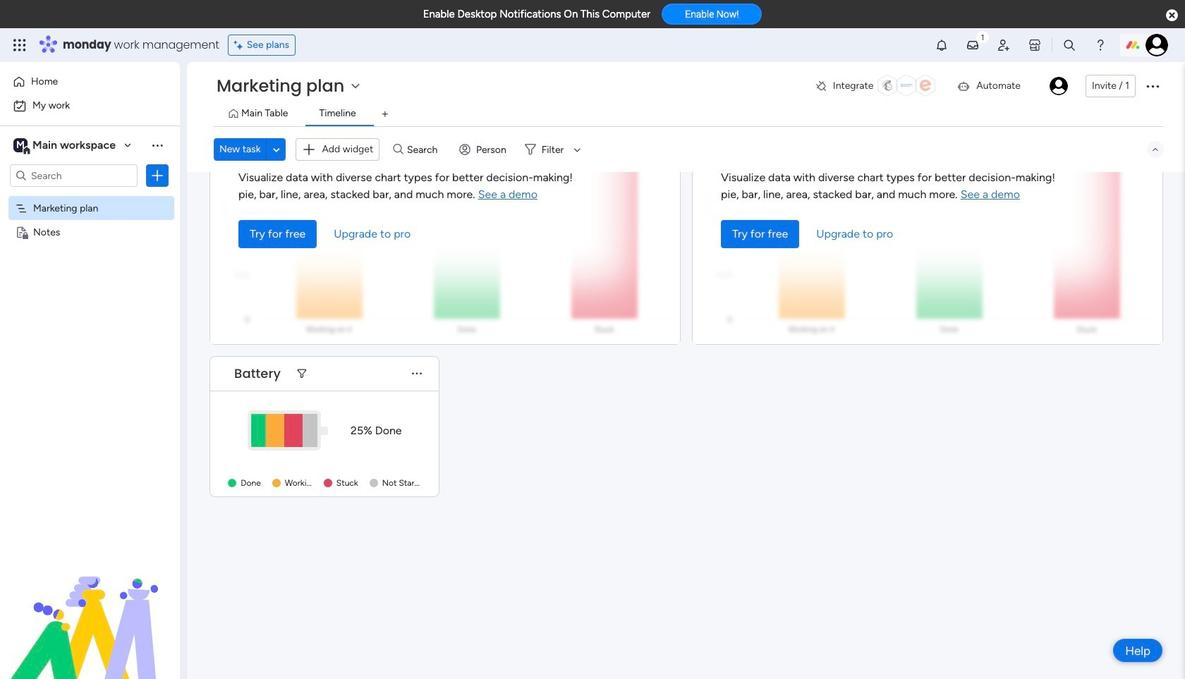 Task type: describe. For each thing, give the bounding box(es) containing it.
dapulse close image
[[1166, 8, 1178, 23]]

select product image
[[13, 38, 27, 52]]

monday marketplace image
[[1028, 38, 1042, 52]]

collapse image
[[1150, 144, 1161, 155]]

1 image
[[977, 29, 989, 45]]

lottie animation image
[[0, 537, 180, 679]]

Search in workspace field
[[30, 168, 118, 184]]

1 vertical spatial option
[[8, 95, 171, 117]]

v2 search image
[[393, 142, 404, 158]]

0 vertical spatial option
[[8, 71, 171, 93]]

2 vertical spatial option
[[0, 195, 180, 198]]



Task type: locate. For each thing, give the bounding box(es) containing it.
None field
[[231, 365, 284, 383]]

tab
[[374, 103, 396, 126]]

main content
[[187, 0, 1185, 679]]

kendall parks image down search everything icon
[[1050, 77, 1068, 95]]

options image up collapse icon
[[1144, 78, 1161, 95]]

1 horizontal spatial kendall parks image
[[1146, 34, 1168, 56]]

option
[[8, 71, 171, 93], [8, 95, 171, 117], [0, 195, 180, 198]]

workspace options image
[[150, 138, 164, 152]]

tab list
[[214, 103, 1164, 126]]

more dots image
[[412, 369, 422, 379]]

1 horizontal spatial options image
[[1144, 78, 1161, 95]]

options image
[[1144, 78, 1161, 95], [150, 169, 164, 183]]

help image
[[1094, 38, 1108, 52]]

notifications image
[[935, 38, 949, 52]]

0 vertical spatial options image
[[1144, 78, 1161, 95]]

list box
[[0, 193, 180, 434]]

angle down image
[[273, 144, 280, 155]]

1 vertical spatial kendall parks image
[[1050, 77, 1068, 95]]

private board image
[[15, 225, 28, 238]]

arrow down image
[[569, 141, 586, 158]]

see plans image
[[234, 37, 247, 53]]

0 vertical spatial kendall parks image
[[1146, 34, 1168, 56]]

search everything image
[[1063, 38, 1077, 52]]

update feed image
[[966, 38, 980, 52]]

invite members image
[[997, 38, 1011, 52]]

workspace selection element
[[13, 137, 118, 155]]

options image down workspace options icon
[[150, 169, 164, 183]]

1 vertical spatial options image
[[150, 169, 164, 183]]

0 horizontal spatial options image
[[150, 169, 164, 183]]

kendall parks image
[[1146, 34, 1168, 56], [1050, 77, 1068, 95]]

0 horizontal spatial kendall parks image
[[1050, 77, 1068, 95]]

Search field
[[404, 140, 446, 159]]

lottie animation element
[[0, 537, 180, 679]]

add view image
[[382, 109, 388, 120]]

workspace image
[[13, 138, 28, 153]]

kendall parks image down dapulse close icon
[[1146, 34, 1168, 56]]



Task type: vqa. For each thing, say whether or not it's contained in the screenshot.
the top Options image
yes



